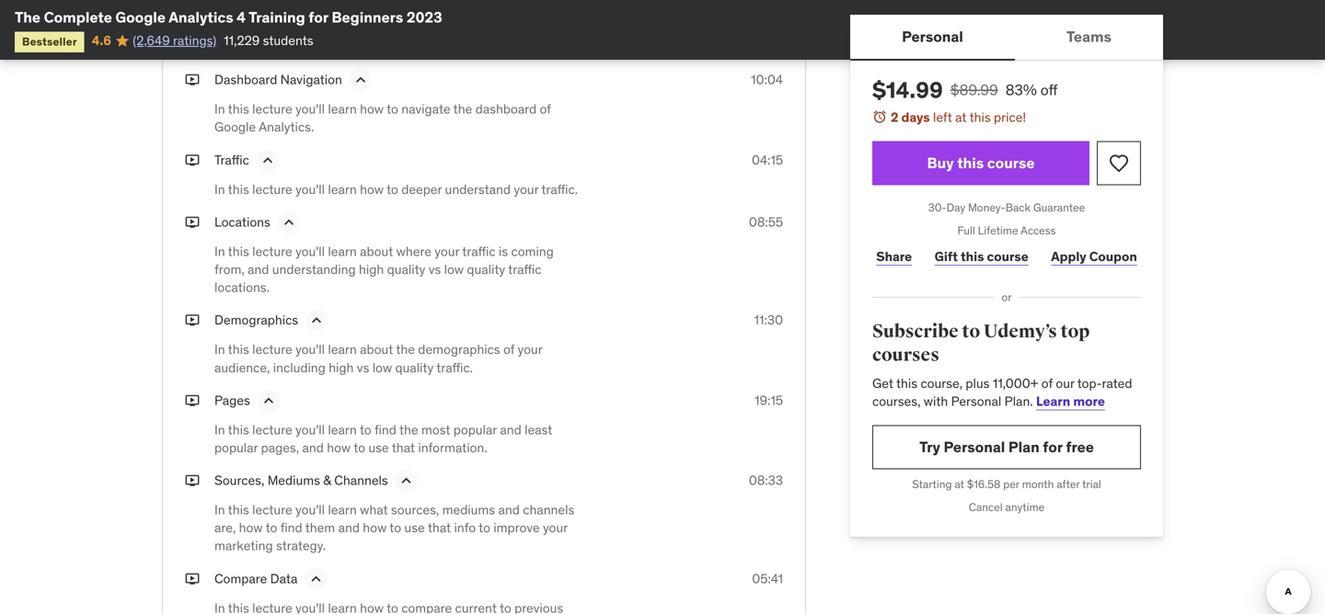 Task type: locate. For each thing, give the bounding box(es) containing it.
1 vertical spatial low
[[372, 360, 392, 376]]

3 learn from the top
[[328, 181, 357, 198]]

1 vertical spatial for
[[469, 39, 485, 55]]

0 vertical spatial vs
[[429, 261, 441, 278]]

1 real from the left
[[416, 39, 437, 55]]

to
[[387, 21, 398, 37], [379, 39, 390, 55], [387, 101, 398, 117], [387, 181, 398, 198], [962, 321, 980, 343], [360, 422, 371, 438], [354, 440, 365, 456], [266, 520, 277, 537], [389, 520, 401, 537], [479, 520, 490, 537]]

xsmall image left sources,
[[185, 472, 200, 490]]

this inside button
[[957, 154, 984, 173]]

how
[[360, 21, 384, 37], [360, 101, 384, 117], [360, 181, 384, 198], [327, 440, 351, 456], [239, 520, 263, 537], [363, 520, 387, 537]]

xsmall image left pages
[[185, 392, 200, 410]]

in up are,
[[214, 502, 225, 519]]

this right buy
[[957, 154, 984, 173]]

2 xsmall image from the top
[[185, 312, 200, 330]]

2 horizontal spatial for
[[1043, 438, 1063, 457]]

lecture inside in this lecture you'll learn about the demographics of your audience, including high vs low quality traffic.
[[252, 342, 292, 358]]

6 lecture from the top
[[252, 422, 292, 438]]

how up store
[[360, 21, 384, 37]]

you'll inside in this lecture you'll learn how to navigate the dashboard of google analytics.
[[295, 101, 325, 117]]

0 vertical spatial personal
[[902, 27, 963, 46]]

2 vertical spatial personal
[[944, 438, 1005, 457]]

xsmall image left locations
[[185, 213, 200, 231]]

real
[[416, 39, 437, 55], [488, 39, 509, 55]]

this inside in this lecture you'll learn to find the most popular and least popular pages, and how to use that information.
[[228, 422, 249, 438]]

6 learn from the top
[[328, 422, 357, 438]]

lecture up analytics.
[[252, 101, 292, 117]]

7 in from the top
[[214, 502, 225, 519]]

3 xsmall image from the top
[[185, 570, 200, 588]]

0 horizontal spatial hide lecture description image
[[258, 151, 277, 170]]

traffic. up the coming
[[541, 181, 578, 198]]

in up audience,
[[214, 342, 225, 358]]

this down traffic
[[228, 181, 249, 198]]

1 about from the top
[[360, 243, 393, 260]]

0 horizontal spatial vs
[[357, 360, 369, 376]]

1 vertical spatial that
[[428, 520, 451, 537]]

lecture for locations
[[252, 243, 292, 260]]

of inside in this lecture you'll learn about the demographics of your audience, including high vs low quality traffic.
[[503, 342, 514, 358]]

this up 'google's'
[[228, 21, 249, 37]]

real down the access
[[416, 39, 437, 55]]

in this lecture you'll learn what sources, mediums and channels are, how to find them and how to use that info to improve your marketing strategy.
[[214, 502, 574, 555]]

2 in from the top
[[214, 101, 225, 117]]

5 learn from the top
[[328, 342, 357, 358]]

this inside in this lecture you'll learn how to navigate the dashboard of google analytics.
[[228, 101, 249, 117]]

4 learn from the top
[[328, 243, 357, 260]]

1 horizontal spatial vs
[[429, 261, 441, 278]]

lecture inside in this lecture you'll learn what sources, mediums and channels are, how to find them and how to use that info to improve your marketing strategy.
[[252, 502, 292, 519]]

sources, mediums & channels
[[214, 473, 388, 489]]

courses,
[[872, 393, 921, 410]]

1 vertical spatial google
[[214, 119, 256, 135]]

you'll down analytics.
[[295, 181, 325, 198]]

you'll up including
[[295, 342, 325, 358]]

learn
[[328, 21, 357, 37], [328, 101, 357, 117], [328, 181, 357, 198], [328, 243, 357, 260], [328, 342, 357, 358], [328, 422, 357, 438], [328, 502, 357, 519]]

most
[[421, 422, 450, 438]]

traffic
[[462, 243, 496, 260], [508, 261, 541, 278]]

hide lecture description image down store
[[351, 71, 370, 89]]

traffic. inside in this lecture you'll learn about the demographics of your audience, including high vs low quality traffic.
[[436, 360, 473, 376]]

how up marketing
[[239, 520, 263, 537]]

learn more
[[1036, 393, 1105, 410]]

2 vertical spatial for
[[1043, 438, 1063, 457]]

0 horizontal spatial real
[[416, 39, 437, 55]]

google up traffic
[[214, 119, 256, 135]]

at inside starting at $16.58 per month after trial cancel anytime
[[955, 478, 964, 492]]

quality inside in this lecture you'll learn about the demographics of your audience, including high vs low quality traffic.
[[395, 360, 434, 376]]

for up merchandise
[[309, 8, 328, 27]]

course inside button
[[987, 154, 1035, 173]]

your inside in this lecture you'll learn what sources, mediums and channels are, how to find them and how to use that info to improve your marketing strategy.
[[543, 520, 568, 537]]

xsmall image left compare
[[185, 570, 200, 588]]

in up from,
[[214, 243, 225, 260]]

lecture up the pages,
[[252, 422, 292, 438]]

use up channels
[[368, 440, 389, 456]]

6 you'll from the top
[[295, 422, 325, 438]]

that inside in this lecture you'll learn to find the most popular and least popular pages, and how to use that information.
[[392, 440, 415, 456]]

low up demographics
[[444, 261, 464, 278]]

in inside in this lecture you'll learn about the demographics of your audience, including high vs low quality traffic.
[[214, 342, 225, 358]]

30-day money-back guarantee full lifetime access
[[928, 201, 1085, 238]]

lecture for dashboard navigation
[[252, 101, 292, 117]]

you'll inside in this lecture you'll learn about the demographics of your audience, including high vs low quality traffic.
[[295, 342, 325, 358]]

xsmall image for pages
[[185, 392, 200, 410]]

guarantee
[[1033, 201, 1085, 215]]

low
[[444, 261, 464, 278], [372, 360, 392, 376]]

this right gift
[[961, 248, 984, 265]]

day
[[946, 201, 965, 215]]

0 horizontal spatial find
[[280, 520, 302, 537]]

4 you'll from the top
[[295, 243, 325, 260]]

in down traffic
[[214, 181, 225, 198]]

1 vertical spatial at
[[955, 478, 964, 492]]

7 you'll from the top
[[295, 502, 325, 519]]

this
[[228, 21, 249, 37], [228, 101, 249, 117], [969, 109, 991, 126], [957, 154, 984, 173], [228, 181, 249, 198], [228, 243, 249, 260], [961, 248, 984, 265], [228, 342, 249, 358], [896, 375, 917, 392], [228, 422, 249, 438], [228, 502, 249, 519]]

real down demo at the left of page
[[488, 39, 509, 55]]

hide lecture description image right pages
[[259, 392, 278, 410]]

google's
[[214, 39, 264, 55]]

0 vertical spatial that
[[392, 440, 415, 456]]

2 course from the top
[[987, 248, 1029, 265]]

0 horizontal spatial that
[[392, 440, 415, 456]]

learn inside in this lecture you'll learn about where your traffic is coming from, and understanding high quality vs low quality traffic locations.
[[328, 243, 357, 260]]

personal inside get this course, plus 11,000+ of our top-rated courses, with personal plan.
[[951, 393, 1001, 410]]

learn
[[1036, 393, 1070, 410]]

1 vertical spatial use
[[404, 520, 425, 537]]

lecture down locations
[[252, 243, 292, 260]]

the inside in this lecture you'll learn how to access the demo account of google's merchandise store to get real data for real practice.
[[444, 21, 463, 37]]

1 vertical spatial course
[[987, 248, 1029, 265]]

this down dashboard
[[228, 101, 249, 117]]

compare data
[[214, 571, 298, 587]]

xsmall image for demographics
[[185, 312, 200, 330]]

learn for sources, mediums & channels
[[328, 502, 357, 519]]

use inside in this lecture you'll learn what sources, mediums and channels are, how to find them and how to use that info to improve your marketing strategy.
[[404, 520, 425, 537]]

beginners
[[332, 8, 403, 27]]

google up (2,649
[[115, 8, 166, 27]]

and up 'locations.'
[[248, 261, 269, 278]]

2 vertical spatial hide lecture description image
[[397, 472, 416, 490]]

starting at $16.58 per month after trial cancel anytime
[[912, 478, 1101, 515]]

marketing
[[214, 538, 273, 555]]

1 horizontal spatial that
[[428, 520, 451, 537]]

the inside in this lecture you'll learn about the demographics of your audience, including high vs low quality traffic.
[[396, 342, 415, 358]]

in for sources, mediums & channels
[[214, 502, 225, 519]]

this up from,
[[228, 243, 249, 260]]

apply coupon button
[[1047, 238, 1141, 275]]

you'll inside in this lecture you'll learn what sources, mediums and channels are, how to find them and how to use that info to improve your marketing strategy.
[[295, 502, 325, 519]]

this inside in this lecture you'll learn what sources, mediums and channels are, how to find them and how to use that info to improve your marketing strategy.
[[228, 502, 249, 519]]

how left the navigate
[[360, 101, 384, 117]]

this for gift this course
[[961, 248, 984, 265]]

learn for pages
[[328, 422, 357, 438]]

1 horizontal spatial google
[[214, 119, 256, 135]]

learn up store
[[328, 21, 357, 37]]

buy this course button
[[872, 141, 1089, 185]]

1 horizontal spatial popular
[[453, 422, 497, 438]]

xsmall image
[[185, 71, 200, 89], [185, 213, 200, 231], [185, 392, 200, 410], [185, 472, 200, 490]]

1 learn from the top
[[328, 21, 357, 37]]

how up &
[[327, 440, 351, 456]]

locations.
[[214, 279, 270, 296]]

0 horizontal spatial use
[[368, 440, 389, 456]]

hide lecture description image
[[280, 213, 298, 232], [307, 312, 326, 330], [259, 392, 278, 410], [307, 570, 325, 589]]

vs inside in this lecture you'll learn about where your traffic is coming from, and understanding high quality vs low quality traffic locations.
[[429, 261, 441, 278]]

and left the least
[[500, 422, 521, 438]]

learn inside in this lecture you'll learn to find the most popular and least popular pages, and how to use that information.
[[328, 422, 357, 438]]

personal up $16.58
[[944, 438, 1005, 457]]

xsmall image for sources, mediums & channels
[[185, 472, 200, 490]]

0 horizontal spatial google
[[115, 8, 166, 27]]

of right demographics
[[503, 342, 514, 358]]

0 vertical spatial traffic
[[462, 243, 496, 260]]

course for buy this course
[[987, 154, 1035, 173]]

access
[[1021, 223, 1056, 238]]

hide lecture description image for compare data
[[307, 570, 325, 589]]

learn down navigation
[[328, 101, 357, 117]]

store
[[345, 39, 376, 55]]

in down pages
[[214, 422, 225, 438]]

you'll up them
[[295, 502, 325, 519]]

dashboard
[[475, 101, 537, 117]]

1 horizontal spatial use
[[404, 520, 425, 537]]

for inside in this lecture you'll learn how to access the demo account of google's merchandise store to get real data for real practice.
[[469, 39, 485, 55]]

how inside in this lecture you'll learn to find the most popular and least popular pages, and how to use that information.
[[327, 440, 351, 456]]

of right dashboard
[[540, 101, 551, 117]]

your inside in this lecture you'll learn about the demographics of your audience, including high vs low quality traffic.
[[518, 342, 542, 358]]

your right where
[[435, 243, 459, 260]]

hide lecture description image right traffic
[[258, 151, 277, 170]]

lecture up locations
[[252, 181, 292, 198]]

personal down the plus
[[951, 393, 1001, 410]]

0 vertical spatial for
[[309, 8, 328, 27]]

2 you'll from the top
[[295, 101, 325, 117]]

in left '4'
[[214, 21, 225, 37]]

traffic left is
[[462, 243, 496, 260]]

1 vertical spatial traffic
[[508, 261, 541, 278]]

how inside in this lecture you'll learn how to access the demo account of google's merchandise store to get real data for real practice.
[[360, 21, 384, 37]]

free
[[1066, 438, 1094, 457]]

2 real from the left
[[488, 39, 509, 55]]

this up are,
[[228, 502, 249, 519]]

0 vertical spatial use
[[368, 440, 389, 456]]

1 horizontal spatial real
[[488, 39, 509, 55]]

xsmall image left traffic
[[185, 151, 200, 169]]

2 about from the top
[[360, 342, 393, 358]]

11,000+
[[993, 375, 1038, 392]]

high inside in this lecture you'll learn about where your traffic is coming from, and understanding high quality vs low quality traffic locations.
[[359, 261, 384, 278]]

that left information.
[[392, 440, 415, 456]]

this inside in this lecture you'll learn how to access the demo account of google's merchandise store to get real data for real practice.
[[228, 21, 249, 37]]

the inside in this lecture you'll learn how to navigate the dashboard of google analytics.
[[453, 101, 472, 117]]

4 xsmall image from the top
[[185, 472, 200, 490]]

learn for demographics
[[328, 342, 357, 358]]

practice.
[[512, 39, 562, 55]]

learn inside in this lecture you'll learn how to navigate the dashboard of google analytics.
[[328, 101, 357, 117]]

least
[[525, 422, 552, 438]]

2
[[891, 109, 898, 126]]

1 horizontal spatial for
[[469, 39, 485, 55]]

1 vertical spatial traffic.
[[436, 360, 473, 376]]

1 vertical spatial personal
[[951, 393, 1001, 410]]

about inside in this lecture you'll learn about where your traffic is coming from, and understanding high quality vs low quality traffic locations.
[[360, 243, 393, 260]]

use down sources,
[[404, 520, 425, 537]]

lecture
[[252, 21, 292, 37], [252, 101, 292, 117], [252, 181, 292, 198], [252, 243, 292, 260], [252, 342, 292, 358], [252, 422, 292, 438], [252, 502, 292, 519]]

in for dashboard navigation
[[214, 101, 225, 117]]

hide lecture description image right locations
[[280, 213, 298, 232]]

0 horizontal spatial traffic
[[462, 243, 496, 260]]

this up courses,
[[896, 375, 917, 392]]

you'll for sources, mediums & channels
[[295, 502, 325, 519]]

08:55
[[749, 214, 783, 230]]

hide lecture description image up sources,
[[397, 472, 416, 490]]

in for locations
[[214, 243, 225, 260]]

analytics.
[[259, 119, 314, 135]]

vs
[[429, 261, 441, 278], [357, 360, 369, 376]]

that inside in this lecture you'll learn what sources, mediums and channels are, how to find them and how to use that info to improve your marketing strategy.
[[428, 520, 451, 537]]

0 vertical spatial high
[[359, 261, 384, 278]]

find inside in this lecture you'll learn to find the most popular and least popular pages, and how to use that information.
[[374, 422, 396, 438]]

traffic.
[[541, 181, 578, 198], [436, 360, 473, 376]]

1 course from the top
[[987, 154, 1035, 173]]

you'll inside in this lecture you'll learn to find the most popular and least popular pages, and how to use that information.
[[295, 422, 325, 438]]

find left most
[[374, 422, 396, 438]]

1 vertical spatial xsmall image
[[185, 312, 200, 330]]

access
[[401, 21, 441, 37]]

quality down is
[[467, 261, 505, 278]]

apply
[[1051, 248, 1086, 265]]

about left where
[[360, 243, 393, 260]]

courses
[[872, 344, 939, 367]]

this for in this lecture you'll learn what sources, mediums and channels are, how to find them and how to use that info to improve your marketing strategy.
[[228, 502, 249, 519]]

course
[[987, 154, 1035, 173], [987, 248, 1029, 265]]

get
[[872, 375, 893, 392]]

learn for locations
[[328, 243, 357, 260]]

1 horizontal spatial find
[[374, 422, 396, 438]]

0 horizontal spatial traffic.
[[436, 360, 473, 376]]

course down lifetime
[[987, 248, 1029, 265]]

xsmall image
[[185, 151, 200, 169], [185, 312, 200, 330], [185, 570, 200, 588]]

1 horizontal spatial traffic
[[508, 261, 541, 278]]

2 learn from the top
[[328, 101, 357, 117]]

bestseller
[[22, 34, 77, 49]]

account
[[502, 21, 548, 37]]

you'll up understanding
[[295, 243, 325, 260]]

xsmall image left the demographics on the bottom left of the page
[[185, 312, 200, 330]]

in inside in this lecture you'll learn what sources, mediums and channels are, how to find them and how to use that info to improve your marketing strategy.
[[214, 502, 225, 519]]

popular
[[453, 422, 497, 438], [214, 440, 258, 456]]

4 in from the top
[[214, 243, 225, 260]]

$89.99
[[950, 81, 998, 99]]

4 lecture from the top
[[252, 243, 292, 260]]

lecture inside in this lecture you'll learn about where your traffic is coming from, and understanding high quality vs low quality traffic locations.
[[252, 243, 292, 260]]

1 lecture from the top
[[252, 21, 292, 37]]

teams button
[[1015, 15, 1163, 59]]

hide lecture description image
[[351, 71, 370, 89], [258, 151, 277, 170], [397, 472, 416, 490]]

quality down demographics
[[395, 360, 434, 376]]

1 horizontal spatial traffic.
[[541, 181, 578, 198]]

of up the practice.
[[551, 21, 562, 37]]

of inside in this lecture you'll learn how to access the demo account of google's merchandise store to get real data for real practice.
[[551, 21, 562, 37]]

subscribe to udemy's top courses
[[872, 321, 1090, 367]]

1 horizontal spatial high
[[359, 261, 384, 278]]

0 vertical spatial xsmall image
[[185, 151, 200, 169]]

0 vertical spatial popular
[[453, 422, 497, 438]]

the up data
[[444, 21, 463, 37]]

buy this course
[[927, 154, 1035, 173]]

in down dashboard
[[214, 101, 225, 117]]

coming
[[511, 243, 554, 260]]

learn up understanding
[[328, 243, 357, 260]]

you'll for locations
[[295, 243, 325, 260]]

in inside in this lecture you'll learn how to navigate the dashboard of google analytics.
[[214, 101, 225, 117]]

1 xsmall image from the top
[[185, 71, 200, 89]]

tab list
[[850, 15, 1163, 61]]

0 horizontal spatial low
[[372, 360, 392, 376]]

try personal plan for free
[[919, 438, 1094, 457]]

hide lecture description image up including
[[307, 312, 326, 330]]

1 vertical spatial vs
[[357, 360, 369, 376]]

7 learn from the top
[[328, 502, 357, 519]]

lecture up including
[[252, 342, 292, 358]]

1 vertical spatial find
[[280, 520, 302, 537]]

5 in from the top
[[214, 342, 225, 358]]

is
[[499, 243, 508, 260]]

your down channels
[[543, 520, 568, 537]]

1 horizontal spatial low
[[444, 261, 464, 278]]

0 horizontal spatial popular
[[214, 440, 258, 456]]

1 you'll from the top
[[295, 21, 325, 37]]

in
[[214, 21, 225, 37], [214, 101, 225, 117], [214, 181, 225, 198], [214, 243, 225, 260], [214, 342, 225, 358], [214, 422, 225, 438], [214, 502, 225, 519]]

0 vertical spatial find
[[374, 422, 396, 438]]

5 lecture from the top
[[252, 342, 292, 358]]

starting
[[912, 478, 952, 492]]

of left 'our'
[[1041, 375, 1053, 392]]

try
[[919, 438, 940, 457]]

quality for your
[[387, 261, 425, 278]]

0 vertical spatial hide lecture description image
[[351, 71, 370, 89]]

0 vertical spatial about
[[360, 243, 393, 260]]

lecture inside in this lecture you'll learn how to navigate the dashboard of google analytics.
[[252, 101, 292, 117]]

2 vertical spatial xsmall image
[[185, 570, 200, 588]]

personal up $14.99
[[902, 27, 963, 46]]

popular up sources,
[[214, 440, 258, 456]]

xsmall image down ratings)
[[185, 71, 200, 89]]

complete
[[44, 8, 112, 27]]

find up strategy.
[[280, 520, 302, 537]]

learn up &
[[328, 422, 357, 438]]

2 xsmall image from the top
[[185, 213, 200, 231]]

in inside in this lecture you'll learn to find the most popular and least popular pages, and how to use that information.
[[214, 422, 225, 438]]

popular up information.
[[453, 422, 497, 438]]

and up improve
[[498, 502, 520, 519]]

1 vertical spatial about
[[360, 342, 393, 358]]

apply coupon
[[1051, 248, 1137, 265]]

learn left deeper
[[328, 181, 357, 198]]

0 horizontal spatial high
[[329, 360, 354, 376]]

you'll inside in this lecture you'll learn about where your traffic is coming from, and understanding high quality vs low quality traffic locations.
[[295, 243, 325, 260]]

1 vertical spatial hide lecture description image
[[258, 151, 277, 170]]

the left demographics
[[396, 342, 415, 358]]

at left $16.58
[[955, 478, 964, 492]]

2 horizontal spatial hide lecture description image
[[397, 472, 416, 490]]

high
[[359, 261, 384, 278], [329, 360, 354, 376]]

including
[[273, 360, 326, 376]]

0 vertical spatial at
[[955, 109, 967, 126]]

about inside in this lecture you'll learn about the demographics of your audience, including high vs low quality traffic.
[[360, 342, 393, 358]]

4
[[237, 8, 246, 27]]

3 you'll from the top
[[295, 181, 325, 198]]

your right demographics
[[518, 342, 542, 358]]

high right including
[[329, 360, 354, 376]]

training
[[249, 8, 305, 27]]

learn up them
[[328, 502, 357, 519]]

7 lecture from the top
[[252, 502, 292, 519]]

google
[[115, 8, 166, 27], [214, 119, 256, 135]]

plus
[[966, 375, 990, 392]]

hide lecture description image for dashboard navigation
[[351, 71, 370, 89]]

1 xsmall image from the top
[[185, 151, 200, 169]]

high right understanding
[[359, 261, 384, 278]]

gift
[[935, 248, 958, 265]]

3 lecture from the top
[[252, 181, 292, 198]]

2 lecture from the top
[[252, 101, 292, 117]]

3 in from the top
[[214, 181, 225, 198]]

this inside in this lecture you'll learn about the demographics of your audience, including high vs low quality traffic.
[[228, 342, 249, 358]]

0 vertical spatial course
[[987, 154, 1035, 173]]

learn inside in this lecture you'll learn what sources, mediums and channels are, how to find them and how to use that info to improve your marketing strategy.
[[328, 502, 357, 519]]

0 vertical spatial traffic.
[[541, 181, 578, 198]]

back
[[1005, 201, 1031, 215]]

in inside in this lecture you'll learn about where your traffic is coming from, and understanding high quality vs low quality traffic locations.
[[214, 243, 225, 260]]

lecture for demographics
[[252, 342, 292, 358]]

low up in this lecture you'll learn to find the most popular and least popular pages, and how to use that information.
[[372, 360, 392, 376]]

traffic. down demographics
[[436, 360, 473, 376]]

that
[[392, 440, 415, 456], [428, 520, 451, 537]]

this inside in this lecture you'll learn about where your traffic is coming from, and understanding high quality vs low quality traffic locations.
[[228, 243, 249, 260]]

money-
[[968, 201, 1006, 215]]

xsmall image for traffic
[[185, 151, 200, 169]]

1 horizontal spatial hide lecture description image
[[351, 71, 370, 89]]

the right the navigate
[[453, 101, 472, 117]]

lecture inside in this lecture you'll learn to find the most popular and least popular pages, and how to use that information.
[[252, 422, 292, 438]]

5 you'll from the top
[[295, 342, 325, 358]]

you'll up the pages,
[[295, 422, 325, 438]]

for down demo at the left of page
[[469, 39, 485, 55]]

demo
[[466, 21, 499, 37]]

plan.
[[1004, 393, 1033, 410]]

for left free
[[1043, 438, 1063, 457]]

get
[[394, 39, 413, 55]]

6 in from the top
[[214, 422, 225, 438]]

vs down where
[[429, 261, 441, 278]]

1 in from the top
[[214, 21, 225, 37]]

lecture down the mediums
[[252, 502, 292, 519]]

dashboard
[[214, 71, 277, 88]]

this inside get this course, plus 11,000+ of our top-rated courses, with personal plan.
[[896, 375, 917, 392]]

0 vertical spatial google
[[115, 8, 166, 27]]

11,229 students
[[224, 32, 313, 49]]

vs right including
[[357, 360, 369, 376]]

1 vertical spatial high
[[329, 360, 354, 376]]

3 xsmall image from the top
[[185, 392, 200, 410]]

learn inside in this lecture you'll learn about the demographics of your audience, including high vs low quality traffic.
[[328, 342, 357, 358]]

in for pages
[[214, 422, 225, 438]]

hide lecture description image right data
[[307, 570, 325, 589]]

sources,
[[214, 473, 264, 489]]

in this lecture you'll learn about where your traffic is coming from, and understanding high quality vs low quality traffic locations.
[[214, 243, 554, 296]]

0 vertical spatial low
[[444, 261, 464, 278]]

you'll up merchandise
[[295, 21, 325, 37]]



Task type: vqa. For each thing, say whether or not it's contained in the screenshot.
create
no



Task type: describe. For each thing, give the bounding box(es) containing it.
this for in this lecture you'll learn how to access the demo account of google's merchandise store to get real data for real practice.
[[228, 21, 249, 37]]

month
[[1022, 478, 1054, 492]]

how down what
[[363, 520, 387, 537]]

find inside in this lecture you'll learn what sources, mediums and channels are, how to find them and how to use that info to improve your marketing strategy.
[[280, 520, 302, 537]]

learn for traffic
[[328, 181, 357, 198]]

locations
[[214, 214, 270, 230]]

this for get this course, plus 11,000+ of our top-rated courses, with personal plan.
[[896, 375, 917, 392]]

you'll inside in this lecture you'll learn how to access the demo account of google's merchandise store to get real data for real practice.
[[295, 21, 325, 37]]

low inside in this lecture you'll learn about the demographics of your audience, including high vs low quality traffic.
[[372, 360, 392, 376]]

05:41
[[752, 571, 783, 587]]

lecture for pages
[[252, 422, 292, 438]]

learn inside in this lecture you'll learn how to access the demo account of google's merchandise store to get real data for real practice.
[[328, 21, 357, 37]]

tab list containing personal
[[850, 15, 1163, 61]]

for inside "link"
[[1043, 438, 1063, 457]]

mediums
[[442, 502, 495, 519]]

info
[[454, 520, 476, 537]]

this for in this lecture you'll learn how to navigate the dashboard of google analytics.
[[228, 101, 249, 117]]

in this lecture you'll learn how to deeper understand your traffic.
[[214, 181, 578, 198]]

this for in this lecture you'll learn about the demographics of your audience, including high vs low quality traffic.
[[228, 342, 249, 358]]

compare
[[214, 571, 267, 587]]

you'll for traffic
[[295, 181, 325, 198]]

this for in this lecture you'll learn about where your traffic is coming from, and understanding high quality vs low quality traffic locations.
[[228, 243, 249, 260]]

demographics
[[214, 312, 298, 329]]

in this lecture you'll learn to find the most popular and least popular pages, and how to use that information.
[[214, 422, 552, 456]]

in for demographics
[[214, 342, 225, 358]]

try personal plan for free link
[[872, 426, 1141, 470]]

hide lecture description image for traffic
[[258, 151, 277, 170]]

&
[[323, 473, 331, 489]]

the inside in this lecture you'll learn to find the most popular and least popular pages, and how to use that information.
[[399, 422, 418, 438]]

understanding
[[272, 261, 356, 278]]

your right understand
[[514, 181, 539, 198]]

you'll for demographics
[[295, 342, 325, 358]]

where
[[396, 243, 431, 260]]

information.
[[418, 440, 487, 456]]

0 horizontal spatial for
[[309, 8, 328, 27]]

this for in this lecture you'll learn how to deeper understand your traffic.
[[228, 181, 249, 198]]

you'll for dashboard navigation
[[295, 101, 325, 117]]

analytics
[[169, 8, 233, 27]]

this for in this lecture you'll learn to find the most popular and least popular pages, and how to use that information.
[[228, 422, 249, 438]]

dashboard navigation
[[214, 71, 342, 88]]

coupon
[[1089, 248, 1137, 265]]

use inside in this lecture you'll learn to find the most popular and least popular pages, and how to use that information.
[[368, 440, 389, 456]]

of inside in this lecture you'll learn how to navigate the dashboard of google analytics.
[[540, 101, 551, 117]]

10:04
[[751, 71, 783, 88]]

vs inside in this lecture you'll learn about the demographics of your audience, including high vs low quality traffic.
[[357, 360, 369, 376]]

2 days left at this price!
[[891, 109, 1026, 126]]

how inside in this lecture you'll learn how to navigate the dashboard of google analytics.
[[360, 101, 384, 117]]

them
[[305, 520, 335, 537]]

learn more link
[[1036, 393, 1105, 410]]

top-
[[1077, 375, 1102, 392]]

your inside in this lecture you'll learn about where your traffic is coming from, and understanding high quality vs low quality traffic locations.
[[435, 243, 459, 260]]

alarm image
[[872, 109, 887, 124]]

lecture inside in this lecture you'll learn how to access the demo account of google's merchandise store to get real data for real practice.
[[252, 21, 292, 37]]

(2,649 ratings)
[[133, 32, 216, 49]]

personal button
[[850, 15, 1015, 59]]

rated
[[1102, 375, 1132, 392]]

channels
[[334, 473, 388, 489]]

xsmall image for compare data
[[185, 570, 200, 588]]

hide lecture description image for sources, mediums & channels
[[397, 472, 416, 490]]

08:33
[[749, 473, 783, 489]]

channels
[[523, 502, 574, 519]]

in inside in this lecture you'll learn how to access the demo account of google's merchandise store to get real data for real practice.
[[214, 21, 225, 37]]

you'll for pages
[[295, 422, 325, 438]]

this down $89.99
[[969, 109, 991, 126]]

data
[[270, 571, 298, 587]]

share
[[876, 248, 912, 265]]

and inside in this lecture you'll learn about where your traffic is coming from, and understanding high quality vs low quality traffic locations.
[[248, 261, 269, 278]]

1 vertical spatial popular
[[214, 440, 258, 456]]

lecture for traffic
[[252, 181, 292, 198]]

navigation
[[280, 71, 342, 88]]

high inside in this lecture you'll learn about the demographics of your audience, including high vs low quality traffic.
[[329, 360, 354, 376]]

ratings)
[[173, 32, 216, 49]]

how left deeper
[[360, 181, 384, 198]]

(2,649
[[133, 32, 170, 49]]

share button
[[872, 238, 916, 275]]

anytime
[[1005, 500, 1045, 515]]

this for buy this course
[[957, 154, 984, 173]]

$16.58
[[967, 478, 1001, 492]]

students
[[263, 32, 313, 49]]

about for low
[[360, 342, 393, 358]]

lecture for sources, mediums & channels
[[252, 502, 292, 519]]

learn for dashboard navigation
[[328, 101, 357, 117]]

11,229
[[224, 32, 260, 49]]

hide lecture description image for locations
[[280, 213, 298, 232]]

more
[[1073, 393, 1105, 410]]

and right the pages,
[[302, 440, 324, 456]]

understand
[[445, 181, 511, 198]]

full
[[957, 223, 975, 238]]

plan
[[1008, 438, 1040, 457]]

in for traffic
[[214, 181, 225, 198]]

pages,
[[261, 440, 299, 456]]

trial
[[1082, 478, 1101, 492]]

our
[[1056, 375, 1074, 392]]

days
[[901, 109, 930, 126]]

per
[[1003, 478, 1019, 492]]

the
[[15, 8, 41, 27]]

lifetime
[[978, 223, 1018, 238]]

or
[[1002, 290, 1012, 305]]

and right them
[[338, 520, 360, 537]]

strategy.
[[276, 538, 326, 555]]

buy
[[927, 154, 954, 173]]

quality for demographics
[[395, 360, 434, 376]]

left
[[933, 109, 952, 126]]

hide lecture description image for demographics
[[307, 312, 326, 330]]

deeper
[[401, 181, 442, 198]]

from,
[[214, 261, 244, 278]]

google inside in this lecture you'll learn how to navigate the dashboard of google analytics.
[[214, 119, 256, 135]]

xsmall image for locations
[[185, 213, 200, 231]]

xsmall image for dashboard navigation
[[185, 71, 200, 89]]

audience,
[[214, 360, 270, 376]]

course for gift this course
[[987, 248, 1029, 265]]

pages
[[214, 392, 250, 409]]

4.6
[[92, 32, 111, 49]]

sources,
[[391, 502, 439, 519]]

of inside get this course, plus 11,000+ of our top-rated courses, with personal plan.
[[1041, 375, 1053, 392]]

what
[[360, 502, 388, 519]]

to inside in this lecture you'll learn how to navigate the dashboard of google analytics.
[[387, 101, 398, 117]]

$14.99
[[872, 76, 943, 104]]

teams
[[1066, 27, 1111, 46]]

gift this course link
[[931, 238, 1032, 275]]

mediums
[[267, 473, 320, 489]]

off
[[1040, 81, 1058, 99]]

udemy's
[[984, 321, 1057, 343]]

with
[[924, 393, 948, 410]]

low inside in this lecture you'll learn about where your traffic is coming from, and understanding high quality vs low quality traffic locations.
[[444, 261, 464, 278]]

personal inside "link"
[[944, 438, 1005, 457]]

04:15
[[752, 152, 783, 168]]

after
[[1057, 478, 1080, 492]]

personal inside button
[[902, 27, 963, 46]]

get this course, plus 11,000+ of our top-rated courses, with personal plan.
[[872, 375, 1132, 410]]

merchandise
[[268, 39, 342, 55]]

about for high
[[360, 243, 393, 260]]

to inside subscribe to udemy's top courses
[[962, 321, 980, 343]]

hide lecture description image for pages
[[259, 392, 278, 410]]

wishlist image
[[1108, 152, 1130, 174]]



